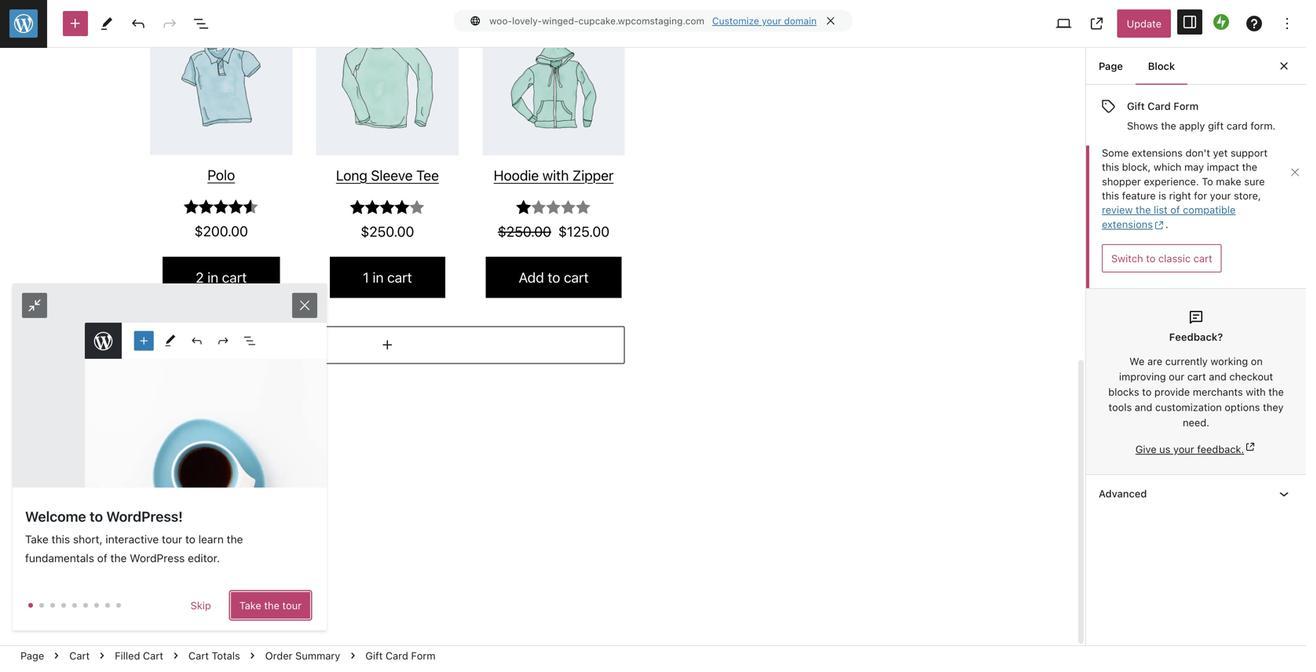 Task type: vqa. For each thing, say whether or not it's contained in the screenshot.
Take the tour button
yes



Task type: describe. For each thing, give the bounding box(es) containing it.
apply
[[1179, 120, 1205, 132]]

document overview image
[[192, 14, 210, 33]]

welcome
[[25, 508, 86, 525]]

feature
[[1122, 190, 1156, 201]]

block
[[1148, 60, 1175, 72]]

summary
[[295, 650, 340, 662]]

interactive
[[106, 533, 159, 546]]

list
[[1154, 204, 1168, 216]]

to inside button
[[1146, 252, 1156, 264]]

form.
[[1251, 120, 1276, 132]]

order summary
[[265, 650, 340, 662]]

cart button
[[63, 646, 96, 665]]

toggle block inserter image
[[66, 14, 85, 33]]

checkout
[[1229, 371, 1273, 382]]

give us your feedback. link
[[1136, 440, 1257, 455]]

give
[[1136, 443, 1157, 455]]

shows the apply gift card form.
[[1127, 120, 1276, 132]]

wordpress!
[[106, 508, 183, 525]]

to inside the we are currently working on improving our cart and checkout blocks to provide merchants with the tools and customization options they need.
[[1142, 386, 1152, 398]]

which
[[1154, 161, 1182, 173]]

the inside review the list of compatible extensions
[[1136, 204, 1151, 216]]

wordpress
[[130, 552, 185, 565]]

yet
[[1213, 147, 1228, 159]]

cart inside the we are currently working on improving our cart and checkout blocks to provide merchants with the tools and customization options they need.
[[1187, 371, 1206, 382]]

gift card form inside block breadcrumb list
[[365, 650, 436, 662]]

lovely-
[[512, 17, 542, 28]]

may
[[1184, 161, 1204, 173]]

tour media image
[[13, 283, 327, 488]]

close tour image
[[297, 296, 313, 315]]

tools
[[1109, 401, 1132, 413]]

2 vertical spatial your
[[1173, 443, 1194, 455]]

filled cart
[[115, 650, 163, 662]]

take this short, interactive tour to learn the fundamentals of the wordpress editor.
[[25, 533, 243, 565]]

the left apply
[[1161, 120, 1176, 132]]

store,
[[1234, 190, 1261, 201]]

is
[[1159, 190, 1166, 201]]

the down interactive
[[110, 552, 127, 565]]

support
[[1231, 147, 1268, 159]]

view image
[[1055, 14, 1073, 33]]

cupcake.wpcomstaging.com
[[578, 17, 704, 28]]

gift
[[1208, 120, 1224, 132]]

pagination control element
[[25, 591, 314, 620]]

right
[[1169, 190, 1191, 201]]

jetpack image
[[1213, 14, 1229, 30]]

give us your feedback.
[[1136, 443, 1244, 455]]

don't
[[1186, 147, 1210, 159]]

tour inside button
[[282, 600, 302, 611]]

blocks
[[1108, 386, 1139, 398]]

improving
[[1119, 371, 1166, 382]]

options image
[[1278, 14, 1297, 33]]

options
[[1225, 401, 1260, 413]]

extensions inside some extensions don't yet support this block, which may impact the shopper experience. to make sure this feature is right for your store,
[[1132, 147, 1183, 159]]

0 vertical spatial your
[[762, 17, 781, 28]]

fundamentals
[[25, 552, 94, 565]]

0 vertical spatial this
[[1102, 161, 1119, 173]]

woo-lovely-winged-cupcake.wpcomstaging.com customize your domain
[[489, 17, 817, 28]]

cart inside button
[[143, 650, 163, 662]]

some extensions don't yet support this block, which may impact the shopper experience. to make sure this feature is right for your store,
[[1102, 147, 1268, 201]]

take for take the tour
[[239, 600, 261, 611]]

some
[[1102, 147, 1129, 159]]

cart for cart totals
[[188, 650, 209, 662]]

tab list containing page
[[1086, 47, 1188, 85]]

tour inside take this short, interactive tour to learn the fundamentals of the wordpress editor.
[[162, 533, 182, 546]]

working
[[1211, 355, 1248, 367]]

filled cart button
[[109, 646, 170, 665]]

gift inside block breadcrumb list
[[365, 650, 383, 662]]

currently
[[1165, 355, 1208, 367]]

redo image
[[160, 14, 179, 33]]

advanced button
[[1086, 475, 1306, 512]]

block button
[[1136, 47, 1188, 85]]

shows
[[1127, 120, 1158, 132]]

form inside block breadcrumb list
[[411, 650, 436, 662]]

minimize tour image
[[25, 296, 41, 315]]

update button
[[1117, 9, 1171, 38]]

extensions inside review the list of compatible extensions
[[1102, 218, 1153, 230]]

to
[[1202, 175, 1213, 187]]

order
[[265, 650, 293, 662]]

1 vertical spatial and
[[1135, 401, 1152, 413]]

view page image
[[1088, 14, 1106, 33]]

totals
[[212, 650, 240, 662]]

on
[[1251, 355, 1263, 367]]

review the list of compatible extensions link
[[1102, 204, 1236, 232]]

cart inside button
[[1194, 252, 1212, 264]]

feedback.
[[1197, 443, 1244, 455]]

close settings image
[[1275, 57, 1294, 75]]

customize your domain button
[[712, 17, 817, 28]]

are
[[1147, 355, 1163, 367]]

shopper
[[1102, 175, 1141, 187]]

advanced
[[1099, 488, 1147, 500]]

settings image
[[1180, 13, 1199, 31]]

block,
[[1122, 161, 1151, 173]]

1 horizontal spatial page button
[[1086, 47, 1136, 85]]

editor content region
[[0, 48, 1085, 646]]



Task type: locate. For each thing, give the bounding box(es) containing it.
form
[[1174, 100, 1199, 112], [411, 650, 436, 662]]

page
[[1099, 60, 1123, 72], [20, 650, 44, 662]]

skip
[[191, 600, 211, 611]]

sure
[[1244, 175, 1265, 187]]

gift right the summary
[[365, 650, 383, 662]]

tab list
[[1086, 47, 1188, 85]]

0 vertical spatial tour
[[162, 533, 182, 546]]

the right the learn
[[227, 533, 243, 546]]

short,
[[73, 533, 103, 546]]

woo-
[[489, 17, 512, 28]]

take the tour
[[239, 600, 302, 611]]

2 horizontal spatial your
[[1210, 190, 1231, 201]]

compatible
[[1183, 204, 1236, 216]]

the down support
[[1242, 161, 1257, 173]]

0 horizontal spatial page
[[20, 650, 44, 662]]

1 vertical spatial cart
[[1187, 371, 1206, 382]]

gift card form
[[1127, 100, 1199, 112], [365, 650, 436, 662]]

to left the learn
[[185, 533, 195, 546]]

the up "they"
[[1269, 386, 1284, 398]]

page for the leftmost 'page' button
[[20, 650, 44, 662]]

take the tour button
[[230, 591, 311, 620]]

cart left totals
[[188, 650, 209, 662]]

the
[[1161, 120, 1176, 132], [1242, 161, 1257, 173], [1136, 204, 1151, 216], [1269, 386, 1284, 398], [227, 533, 243, 546], [110, 552, 127, 565], [264, 600, 280, 611]]

switch
[[1111, 252, 1143, 264]]

0 vertical spatial cart
[[1194, 252, 1212, 264]]

0 horizontal spatial card
[[386, 650, 408, 662]]

we
[[1130, 355, 1145, 367]]

1 horizontal spatial cart
[[143, 650, 163, 662]]

tour
[[162, 533, 182, 546], [282, 600, 302, 611]]

0 horizontal spatial your
[[762, 17, 781, 28]]

cart
[[1194, 252, 1212, 264], [1187, 371, 1206, 382]]

2 vertical spatial this
[[52, 533, 70, 546]]

feedback?
[[1169, 331, 1223, 343]]

3 cart from the left
[[188, 650, 209, 662]]

order summary button
[[259, 646, 347, 665]]

.
[[1166, 218, 1168, 230]]

take inside "take the tour" button
[[239, 600, 261, 611]]

page down view page icon
[[1099, 60, 1123, 72]]

this down some
[[1102, 161, 1119, 173]]

the inside button
[[264, 600, 280, 611]]

close image
[[1289, 166, 1301, 179]]

this up review at the right top of the page
[[1102, 190, 1119, 201]]

1 cart from the left
[[69, 650, 90, 662]]

for
[[1194, 190, 1207, 201]]

0 horizontal spatial gift card form
[[365, 650, 436, 662]]

cart for cart
[[69, 650, 90, 662]]

provide
[[1154, 386, 1190, 398]]

to down improving
[[1142, 386, 1152, 398]]

1 vertical spatial gift
[[365, 650, 383, 662]]

1 horizontal spatial gift card form
[[1127, 100, 1199, 112]]

1 horizontal spatial form
[[1174, 100, 1199, 112]]

the inside some extensions don't yet support this block, which may impact the shopper experience. to make sure this feature is right for your store,
[[1242, 161, 1257, 173]]

0 horizontal spatial cart
[[69, 650, 90, 662]]

of
[[1171, 204, 1180, 216], [97, 552, 107, 565]]

impact
[[1207, 161, 1239, 173]]

tour up "order summary"
[[282, 600, 302, 611]]

domain
[[784, 17, 817, 28]]

cart right filled
[[143, 650, 163, 662]]

2 horizontal spatial cart
[[188, 650, 209, 662]]

1 horizontal spatial gift
[[1127, 100, 1145, 112]]

filled
[[115, 650, 140, 662]]

0 vertical spatial extensions
[[1132, 147, 1183, 159]]

2 cart from the left
[[143, 650, 163, 662]]

classic
[[1158, 252, 1191, 264]]

0 vertical spatial of
[[1171, 204, 1180, 216]]

the up order
[[264, 600, 280, 611]]

cart down currently
[[1187, 371, 1206, 382]]

winged-
[[542, 17, 578, 28]]

welcome to wordpress!
[[25, 508, 183, 525]]

page inside tab list
[[1099, 60, 1123, 72]]

1 horizontal spatial page
[[1099, 60, 1123, 72]]

your right us
[[1173, 443, 1194, 455]]

take
[[25, 533, 49, 546], [239, 600, 261, 611]]

cart right classic
[[1194, 252, 1212, 264]]

review the list of compatible extensions
[[1102, 204, 1236, 230]]

of down short,
[[97, 552, 107, 565]]

0 horizontal spatial page button
[[14, 646, 50, 665]]

and up merchants
[[1209, 371, 1227, 382]]

editor.
[[188, 552, 220, 565]]

1 vertical spatial gift card form
[[365, 650, 436, 662]]

your inside some extensions don't yet support this block, which may impact the shopper experience. to make sure this feature is right for your store,
[[1210, 190, 1231, 201]]

gift up shows
[[1127, 100, 1145, 112]]

extensions up which at the top of page
[[1132, 147, 1183, 159]]

0 horizontal spatial tour
[[162, 533, 182, 546]]

page button left cart button
[[14, 646, 50, 665]]

0 vertical spatial page button
[[1086, 47, 1136, 85]]

0 vertical spatial take
[[25, 533, 49, 546]]

switch to classic cart
[[1111, 252, 1212, 264]]

cart totals
[[188, 650, 240, 662]]

us
[[1159, 443, 1171, 455]]

they
[[1263, 401, 1284, 413]]

page button
[[1086, 47, 1136, 85], [14, 646, 50, 665]]

page button down view page icon
[[1086, 47, 1136, 85]]

1 vertical spatial take
[[239, 600, 261, 611]]

of right list
[[1171, 204, 1180, 216]]

learn
[[198, 533, 224, 546]]

0 vertical spatial gift card form
[[1127, 100, 1199, 112]]

1 horizontal spatial card
[[1148, 100, 1171, 112]]

0 horizontal spatial take
[[25, 533, 49, 546]]

take right skip
[[239, 600, 261, 611]]

we are currently working on improving our cart and checkout blocks to provide merchants with the tools and customization options they need.
[[1108, 355, 1284, 428]]

page left cart button
[[20, 650, 44, 662]]

this up fundamentals
[[52, 533, 70, 546]]

1 vertical spatial page
[[20, 650, 44, 662]]

this
[[1102, 161, 1119, 173], [1102, 190, 1119, 201], [52, 533, 70, 546]]

experience.
[[1144, 175, 1199, 187]]

to
[[1146, 252, 1156, 264], [1142, 386, 1152, 398], [90, 508, 103, 525], [185, 533, 195, 546]]

your left domain
[[762, 17, 781, 28]]

0 vertical spatial and
[[1209, 371, 1227, 382]]

merchants
[[1193, 386, 1243, 398]]

your down make
[[1210, 190, 1231, 201]]

0 horizontal spatial of
[[97, 552, 107, 565]]

1 vertical spatial tour
[[282, 600, 302, 611]]

switch to classic cart button
[[1102, 244, 1222, 272]]

take up fundamentals
[[25, 533, 49, 546]]

help image
[[1245, 14, 1264, 33]]

0 vertical spatial gift
[[1127, 100, 1145, 112]]

of inside take this short, interactive tour to learn the fundamentals of the wordpress editor.
[[97, 552, 107, 565]]

1 vertical spatial of
[[97, 552, 107, 565]]

1 vertical spatial extensions
[[1102, 218, 1153, 230]]

to inside take this short, interactive tour to learn the fundamentals of the wordpress editor.
[[185, 533, 195, 546]]

customize
[[712, 17, 759, 28]]

1 vertical spatial form
[[411, 650, 436, 662]]

1 vertical spatial page button
[[14, 646, 50, 665]]

review
[[1102, 204, 1133, 216]]

page inside block breadcrumb list
[[20, 650, 44, 662]]

0 horizontal spatial and
[[1135, 401, 1152, 413]]

take inside take this short, interactive tour to learn the fundamentals of the wordpress editor.
[[25, 533, 49, 546]]

take for take this short, interactive tour to learn the fundamentals of the wordpress editor.
[[25, 533, 49, 546]]

0 horizontal spatial form
[[411, 650, 436, 662]]

cart
[[69, 650, 90, 662], [143, 650, 163, 662], [188, 650, 209, 662]]

and right tools
[[1135, 401, 1152, 413]]

make
[[1216, 175, 1241, 187]]

block breadcrumb list
[[0, 646, 456, 665]]

card
[[1227, 120, 1248, 132]]

1 horizontal spatial of
[[1171, 204, 1180, 216]]

1 horizontal spatial and
[[1209, 371, 1227, 382]]

this inside take this short, interactive tour to learn the fundamentals of the wordpress editor.
[[52, 533, 70, 546]]

the down feature
[[1136, 204, 1151, 216]]

to right switch
[[1146, 252, 1156, 264]]

1 horizontal spatial tour
[[282, 600, 302, 611]]

tools image
[[97, 14, 116, 33]]

update
[[1127, 18, 1162, 29]]

card inside block breadcrumb list
[[386, 650, 408, 662]]

extensions down review at the right top of the page
[[1102, 218, 1153, 230]]

1 vertical spatial this
[[1102, 190, 1119, 201]]

to up short,
[[90, 508, 103, 525]]

the inside the we are currently working on improving our cart and checkout blocks to provide merchants with the tools and customization options they need.
[[1269, 386, 1284, 398]]

with
[[1246, 386, 1266, 398]]

0 vertical spatial page
[[1099, 60, 1123, 72]]

cart left filled
[[69, 650, 90, 662]]

0 horizontal spatial gift
[[365, 650, 383, 662]]

1 vertical spatial your
[[1210, 190, 1231, 201]]

1 horizontal spatial your
[[1173, 443, 1194, 455]]

undo image
[[129, 14, 148, 33]]

our
[[1169, 371, 1185, 382]]

0 vertical spatial card
[[1148, 100, 1171, 112]]

customization
[[1155, 401, 1222, 413]]

tour up wordpress
[[162, 533, 182, 546]]

0 vertical spatial form
[[1174, 100, 1199, 112]]

of inside review the list of compatible extensions
[[1171, 204, 1180, 216]]

extensions
[[1132, 147, 1183, 159], [1102, 218, 1153, 230]]

cart totals button
[[182, 646, 246, 665]]

1 vertical spatial card
[[386, 650, 408, 662]]

page for the right 'page' button
[[1099, 60, 1123, 72]]

need.
[[1183, 417, 1209, 428]]

skip button
[[181, 591, 221, 620]]

1 horizontal spatial take
[[239, 600, 261, 611]]

your
[[762, 17, 781, 28], [1210, 190, 1231, 201], [1173, 443, 1194, 455]]



